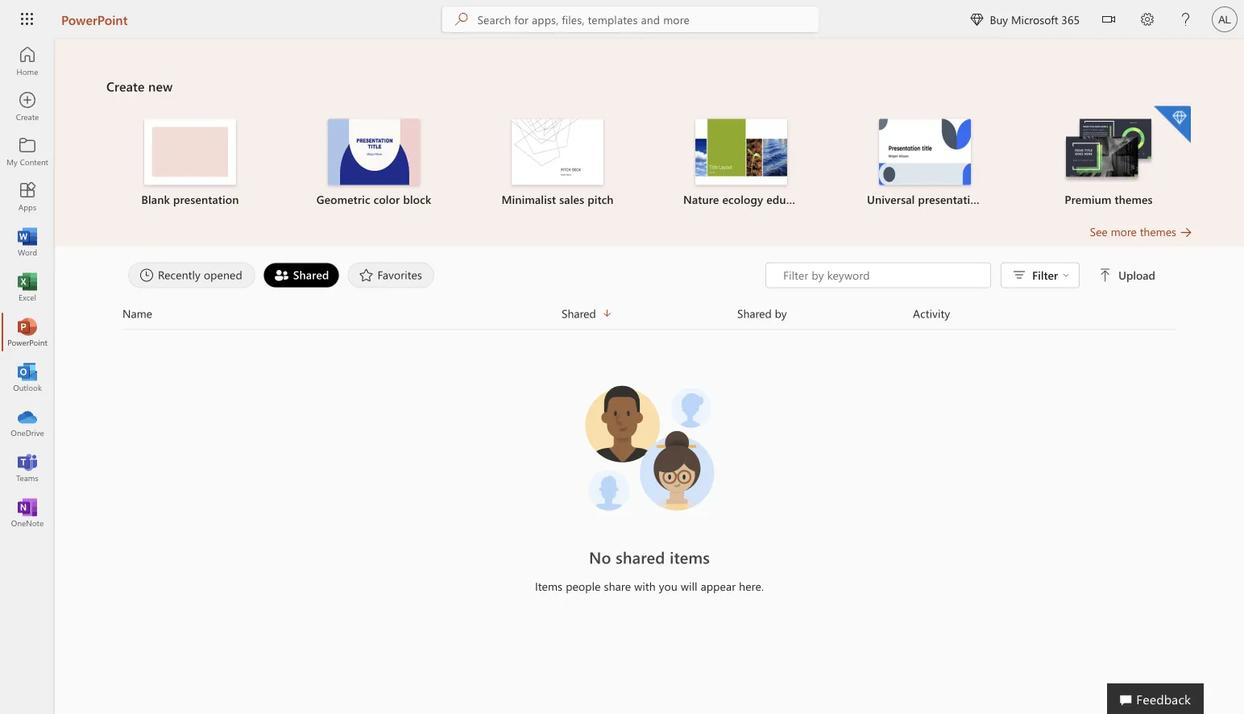 Task type: locate. For each thing, give the bounding box(es) containing it.
powerpoint
[[61, 10, 128, 28]]

themes right more
[[1140, 224, 1177, 239]]

geometric color block image
[[328, 119, 420, 185]]

see
[[1090, 224, 1108, 239]]

filter
[[1033, 268, 1058, 283]]

blank
[[141, 192, 170, 207]]

feedback
[[1137, 690, 1191, 707]]

 buy microsoft 365
[[971, 12, 1080, 27]]

0 horizontal spatial shared
[[293, 267, 329, 282]]

row containing name
[[123, 304, 1177, 330]]

1 presentation from the left
[[173, 192, 239, 207]]

universal presentation
[[867, 192, 984, 207]]

themes up "see more themes"
[[1115, 192, 1153, 207]]

shared by button
[[737, 304, 913, 323]]

will
[[681, 579, 698, 594]]

geometric color block
[[317, 192, 431, 207]]

2 presentation from the left
[[918, 192, 984, 207]]

2 horizontal spatial shared
[[737, 306, 772, 321]]

buy
[[990, 12, 1008, 27]]

shared inside button
[[562, 306, 596, 321]]

themes inside button
[[1140, 224, 1177, 239]]

list containing blank presentation
[[106, 104, 1193, 224]]

shared for shared by
[[737, 306, 772, 321]]

by
[[775, 306, 787, 321]]

shared tab
[[259, 262, 344, 288]]

universal presentation image
[[879, 119, 971, 185]]

upload
[[1119, 268, 1156, 283]]

minimalist sales pitch element
[[476, 119, 640, 208]]

no shared items main content
[[55, 39, 1244, 611]]

Filter by keyword text field
[[782, 267, 983, 283]]

tab list containing recently opened
[[124, 262, 766, 288]]

1 vertical spatial themes
[[1140, 224, 1177, 239]]

more
[[1111, 224, 1137, 239]]

recently opened element
[[128, 262, 255, 288]]

create
[[106, 77, 145, 95]]


[[971, 13, 984, 26]]

navigation
[[0, 39, 55, 535]]

microsoft
[[1011, 12, 1059, 27]]

status containing filter
[[766, 262, 1159, 288]]

 button
[[1090, 0, 1128, 42]]

feedback button
[[1108, 683, 1204, 714]]

presentation right blank at left
[[173, 192, 239, 207]]

block
[[403, 192, 431, 207]]


[[1063, 272, 1070, 278]]


[[1103, 13, 1116, 26]]

presentation
[[173, 192, 239, 207], [918, 192, 984, 207]]

row
[[123, 304, 1177, 330]]

tab list
[[124, 262, 766, 288]]

activity, column 4 of 4 column header
[[913, 304, 1177, 323]]

you
[[659, 579, 678, 594]]

activity
[[913, 306, 950, 321]]

None search field
[[442, 6, 819, 32]]

premium themes element
[[1027, 106, 1191, 208]]

minimalist sales pitch image
[[512, 119, 604, 185]]

universal
[[867, 192, 915, 207]]

outlook image
[[19, 369, 35, 385]]

status
[[766, 262, 1159, 288]]

shared element
[[263, 262, 340, 288]]

teams image
[[19, 459, 35, 476]]

1 horizontal spatial shared
[[562, 306, 596, 321]]

tab list inside no shared items main content
[[124, 262, 766, 288]]

geometric color block element
[[292, 119, 456, 208]]

0 horizontal spatial presentation
[[173, 192, 239, 207]]

1 horizontal spatial presentation
[[918, 192, 984, 207]]

row inside no shared items main content
[[123, 304, 1177, 330]]

shared inside button
[[737, 306, 772, 321]]

appear
[[701, 579, 736, 594]]

presentation down universal presentation image at the right
[[918, 192, 984, 207]]

 upload
[[1099, 268, 1156, 283]]

new
[[148, 77, 173, 95]]

list
[[106, 104, 1193, 224]]

themes
[[1115, 192, 1153, 207], [1140, 224, 1177, 239]]

shared
[[293, 267, 329, 282], [562, 306, 596, 321], [737, 306, 772, 321]]

premium themes
[[1065, 192, 1153, 207]]

with
[[634, 579, 656, 594]]

share
[[604, 579, 631, 594]]



Task type: vqa. For each thing, say whether or not it's contained in the screenshot.
2nd presentation from right
yes



Task type: describe. For each thing, give the bounding box(es) containing it.
pitch
[[588, 192, 614, 207]]

see more themes
[[1090, 224, 1177, 239]]

al button
[[1206, 0, 1244, 39]]

no shared items status
[[386, 546, 913, 569]]

365
[[1062, 12, 1080, 27]]

geometric
[[317, 192, 370, 207]]

no shared items
[[589, 546, 710, 568]]

name button
[[123, 304, 562, 323]]

Search box. Suggestions appear as you type. search field
[[478, 6, 819, 32]]

shared for 'shared' button
[[562, 306, 596, 321]]

see more themes button
[[1090, 224, 1193, 240]]

apps image
[[19, 189, 35, 205]]

premium themes image
[[1063, 119, 1155, 184]]

no
[[589, 546, 611, 568]]

items people share with you will appear here. status
[[386, 578, 913, 594]]

nature ecology education photo presentation element
[[659, 119, 824, 208]]

blank presentation
[[141, 192, 239, 207]]

premium
[[1065, 192, 1112, 207]]

recently
[[158, 267, 201, 282]]

list inside no shared items main content
[[106, 104, 1193, 224]]

here.
[[739, 579, 764, 594]]

powerpoint image
[[19, 324, 35, 340]]

nature ecology education photo presentation image
[[696, 119, 787, 185]]

color
[[374, 192, 400, 207]]

create new
[[106, 77, 173, 95]]

onedrive image
[[19, 414, 35, 430]]

people
[[566, 579, 601, 594]]

onenote image
[[19, 505, 35, 521]]

presentation for universal presentation
[[918, 192, 984, 207]]

al
[[1219, 13, 1231, 25]]

blank presentation element
[[108, 119, 272, 208]]

favorites
[[378, 267, 422, 282]]

items
[[535, 579, 563, 594]]

shared inside tab
[[293, 267, 329, 282]]

premium templates diamond image
[[1154, 106, 1191, 143]]

items people share with you will appear here.
[[535, 579, 764, 594]]

favorites element
[[348, 262, 434, 288]]

empty state icon image
[[577, 375, 722, 520]]

sales
[[559, 192, 585, 207]]

home image
[[19, 53, 35, 69]]

items
[[670, 546, 710, 568]]

opened
[[204, 267, 242, 282]]

shared
[[616, 546, 665, 568]]

my content image
[[19, 143, 35, 160]]

excel image
[[19, 279, 35, 295]]

recently opened tab
[[124, 262, 259, 288]]

none search field inside powerpoint banner
[[442, 6, 819, 32]]

minimalist
[[502, 192, 556, 207]]

create image
[[19, 98, 35, 114]]

0 vertical spatial themes
[[1115, 192, 1153, 207]]

shared button
[[562, 304, 737, 323]]

minimalist sales pitch
[[502, 192, 614, 207]]

favorites tab
[[344, 262, 439, 288]]

powerpoint banner
[[0, 0, 1244, 42]]

recently opened
[[158, 267, 242, 282]]

word image
[[19, 234, 35, 250]]

universal presentation element
[[843, 119, 1008, 208]]

name
[[123, 306, 152, 321]]

presentation for blank presentation
[[173, 192, 239, 207]]

filter 
[[1033, 268, 1070, 283]]

shared by
[[737, 306, 787, 321]]


[[1099, 269, 1112, 282]]



